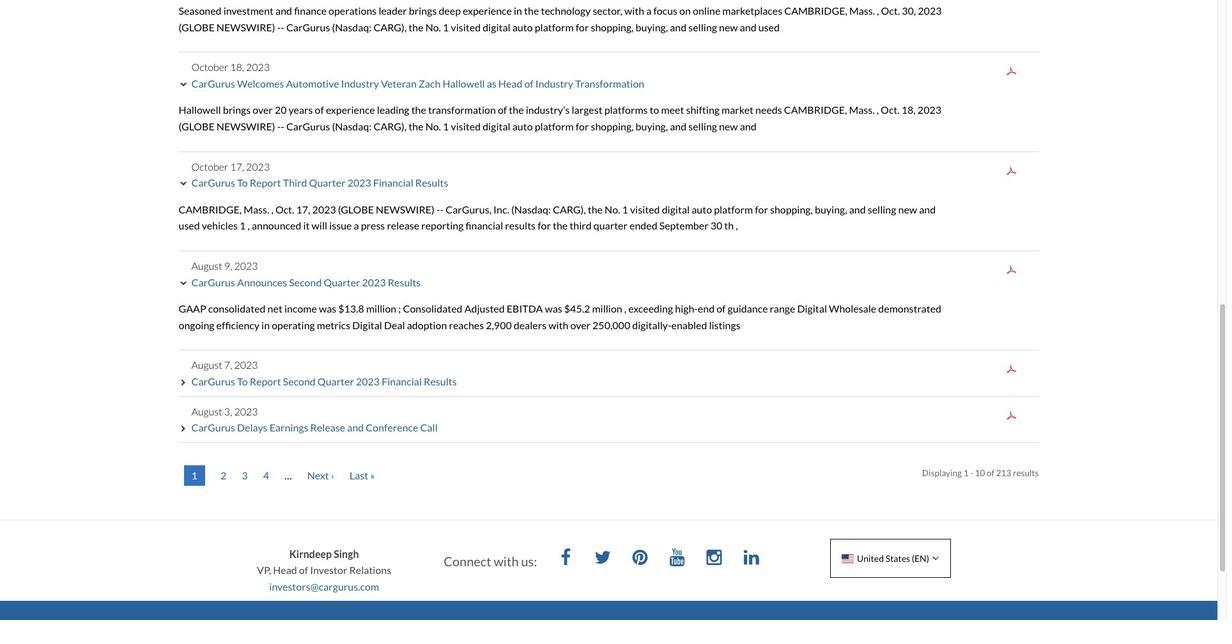 Task type: vqa. For each thing, say whether or not it's contained in the screenshot.
over inside the Hallowell brings over 20 years of experience leading the transformation of the industry's largest platforms to meet shifting market needs CAMBRIDGE, Mass. , Oct. 18, 2023 (GLOBE NEWSWIRE) -- CarGurus (Nasdaq: CARG), the No. 1 visited digital auto platform for shopping, buying, and selling new and
yes



Task type: describe. For each thing, give the bounding box(es) containing it.
ongoing
[[179, 319, 215, 331]]

issue
[[329, 220, 352, 232]]

(nasdaq: inside cambridge, mass. , oct. 17, 2023 (globe newswire) -- cargurus, inc. (nasdaq: carg), the no. 1 visited digital auto platform for shopping, buying, and selling new and used vehicles 1 , announced it will issue a press release reporting financial results for the third quarter ended september 30 th ,
[[511, 203, 551, 215]]

last »
[[350, 469, 375, 481]]

zach
[[419, 77, 441, 89]]

2023 inside seasoned investment and finance operations leader brings deep experience in the technology sector, with a focus on online marketplaces cambridge, mass. , oct. 30, 2023 (globe newswire) -- cargurus (nasdaq: carg), the no. 1 visited digital auto platform for shopping, buying, and selling new and used
[[918, 4, 942, 17]]

leader
[[379, 4, 407, 17]]

next ›
[[307, 469, 334, 481]]

to for 17,
[[237, 177, 248, 189]]

digital inside cambridge, mass. , oct. 17, 2023 (globe newswire) -- cargurus, inc. (nasdaq: carg), the no. 1 visited digital auto platform for shopping, buying, and selling new and used vehicles 1 , announced it will issue a press release reporting financial results for the third quarter ended september 30 th ,
[[662, 203, 690, 215]]

cargurus for 17,
[[192, 177, 235, 189]]

auto inside hallowell brings over 20 years of experience leading the transformation of the industry's largest platforms to meet shifting market needs cambridge, mass. , oct. 18, 2023 (globe newswire) -- cargurus (nasdaq: carg), the no. 1 visited digital auto platform for shopping, buying, and selling new and
[[513, 120, 533, 132]]

buying, inside cambridge, mass. , oct. 17, 2023 (globe newswire) -- cargurus, inc. (nasdaq: carg), the no. 1 visited digital auto platform for shopping, buying, and selling new and used vehicles 1 , announced it will issue a press release reporting financial results for the third quarter ended september 30 th ,
[[815, 203, 848, 215]]

1 inside hallowell brings over 20 years of experience leading the transformation of the industry's largest platforms to meet shifting market needs cambridge, mass. , oct. 18, 2023 (globe newswire) -- cargurus (nasdaq: carg), the no. 1 visited digital auto platform for shopping, buying, and selling new and
[[443, 120, 449, 132]]

10
[[975, 468, 986, 478]]

the left 'third'
[[553, 220, 568, 232]]

quarter for second
[[318, 375, 354, 387]]

technology
[[541, 4, 591, 17]]

platform inside seasoned investment and finance operations leader brings deep experience in the technology sector, with a focus on online marketplaces cambridge, mass. , oct. 30, 2023 (globe newswire) -- cargurus (nasdaq: carg), the no. 1 visited digital auto platform for shopping, buying, and selling new and used
[[535, 21, 574, 33]]

ebitda
[[507, 303, 543, 315]]

carg), inside hallowell brings over 20 years of experience leading the transformation of the industry's largest platforms to meet shifting market needs cambridge, mass. , oct. 18, 2023 (globe newswire) -- cargurus (nasdaq: carg), the no. 1 visited digital auto platform for shopping, buying, and selling new and
[[374, 120, 407, 132]]

relations
[[349, 564, 391, 576]]

seasoned
[[179, 4, 222, 17]]

2 was from the left
[[545, 303, 563, 315]]

auto inside cambridge, mass. , oct. 17, 2023 (globe newswire) -- cargurus, inc. (nasdaq: carg), the no. 1 visited digital auto platform for shopping, buying, and selling new and used vehicles 1 , announced it will issue a press release reporting financial results for the third quarter ended september 30 th ,
[[692, 203, 712, 215]]

with inside the gaap consolidated net income was $13.8 million ; consolidated adjusted ebitda was $45.2 million , exceeding high-end of guidance range digital wholesale demonstrated ongoing efficiency in operating metrics digital deal adoption reaches 2,900 dealers with over 250,000 digitally-enabled listings
[[549, 319, 569, 331]]

earnings
[[270, 421, 309, 434]]

industry's
[[526, 104, 570, 116]]

operating
[[272, 319, 315, 331]]

exceeding
[[629, 303, 673, 315]]

as
[[487, 77, 497, 89]]

, inside the gaap consolidated net income was $13.8 million ; consolidated adjusted ebitda was $45.2 million , exceeding high-end of guidance range digital wholesale demonstrated ongoing efficiency in operating metrics digital deal adoption reaches 2,900 dealers with over 250,000 digitally-enabled listings
[[625, 303, 627, 315]]

to for 7,
[[237, 375, 248, 387]]

singh
[[334, 548, 359, 560]]

head inside october 18, 2023 cargurus welcomes automotive industry veteran zach hallowell as head of industry transformation
[[499, 77, 523, 89]]

youtube image
[[665, 546, 690, 571]]

1 million from the left
[[366, 303, 397, 315]]

used inside seasoned investment and finance operations leader brings deep experience in the technology sector, with a focus on online marketplaces cambridge, mass. , oct. 30, 2023 (globe newswire) -- cargurus (nasdaq: carg), the no. 1 visited digital auto platform for shopping, buying, and selling new and used
[[759, 21, 780, 33]]

2023 inside hallowell brings over 20 years of experience leading the transformation of the industry's largest platforms to meet shifting market needs cambridge, mass. , oct. 18, 2023 (globe newswire) -- cargurus (nasdaq: carg), the no. 1 visited digital auto platform for shopping, buying, and selling new and
[[918, 104, 942, 116]]

august for august 3, 2023 cargurus delays earnings release and conference call
[[192, 405, 222, 417]]

will
[[312, 220, 327, 232]]

4
[[263, 469, 269, 481]]

investor
[[310, 564, 347, 576]]

metrics
[[317, 319, 351, 331]]

net
[[268, 303, 283, 315]]

listings
[[709, 319, 741, 331]]

digital inside seasoned investment and finance operations leader brings deep experience in the technology sector, with a focus on online marketplaces cambridge, mass. , oct. 30, 2023 (globe newswire) -- cargurus (nasdaq: carg), the no. 1 visited digital auto platform for shopping, buying, and selling new and used
[[483, 21, 511, 33]]

cargurus welcomes automotive industry veteran zach hallowell as head of industry transformation link
[[192, 77, 645, 89]]

deep
[[439, 4, 461, 17]]

1 industry from the left
[[341, 77, 379, 89]]

1 was from the left
[[319, 303, 336, 315]]

new inside seasoned investment and finance operations leader brings deep experience in the technology sector, with a focus on online marketplaces cambridge, mass. , oct. 30, 2023 (globe newswire) -- cargurus (nasdaq: carg), the no. 1 visited digital auto platform for shopping, buying, and selling new and used
[[719, 21, 738, 33]]

buying, inside hallowell brings over 20 years of experience leading the transformation of the industry's largest platforms to meet shifting market needs cambridge, mass. , oct. 18, 2023 (globe newswire) -- cargurus (nasdaq: carg), the no. 1 visited digital auto platform for shopping, buying, and selling new and
[[636, 120, 668, 132]]

shopping, inside hallowell brings over 20 years of experience leading the transformation of the industry's largest platforms to meet shifting market needs cambridge, mass. , oct. 18, 2023 (globe newswire) -- cargurus (nasdaq: carg), the no. 1 visited digital auto platform for shopping, buying, and selling new and
[[591, 120, 634, 132]]

cargurus,
[[446, 203, 492, 215]]

second inside august 9, 2023 cargurus announces second quarter 2023 results
[[289, 276, 322, 288]]

ended
[[630, 220, 658, 232]]

for inside hallowell brings over 20 years of experience leading the transformation of the industry's largest platforms to meet shifting market needs cambridge, mass. , oct. 18, 2023 (globe newswire) -- cargurus (nasdaq: carg), the no. 1 visited digital auto platform for shopping, buying, and selling new and
[[576, 120, 589, 132]]

august for august 9, 2023 cargurus announces second quarter 2023 results
[[192, 260, 222, 272]]

oct. inside cambridge, mass. , oct. 17, 2023 (globe newswire) -- cargurus, inc. (nasdaq: carg), the no. 1 visited digital auto platform for shopping, buying, and selling new and used vehicles 1 , announced it will issue a press release reporting financial results for the third quarter ended september 30 th ,
[[276, 203, 294, 215]]

30
[[711, 220, 723, 232]]

veteran
[[381, 77, 417, 89]]

online
[[693, 4, 721, 17]]

cambridge, inside cambridge, mass. , oct. 17, 2023 (globe newswire) -- cargurus, inc. (nasdaq: carg), the no. 1 visited digital auto platform for shopping, buying, and selling new and used vehicles 1 , announced it will issue a press release reporting financial results for the third quarter ended september 30 th ,
[[179, 203, 242, 215]]

cargurus announces second quarter 2023 results link
[[192, 276, 421, 288]]

us image
[[842, 554, 854, 563]]

october 18, 2023 cargurus welcomes automotive industry veteran zach hallowell as head of industry transformation
[[192, 61, 645, 89]]

17, inside cambridge, mass. , oct. 17, 2023 (globe newswire) -- cargurus, inc. (nasdaq: carg), the no. 1 visited digital auto platform for shopping, buying, and selling new and used vehicles 1 , announced it will issue a press release reporting financial results for the third quarter ended september 30 th ,
[[296, 203, 310, 215]]

next
[[307, 469, 329, 481]]

mass. inside cambridge, mass. , oct. 17, 2023 (globe newswire) -- cargurus, inc. (nasdaq: carg), the no. 1 visited digital auto platform for shopping, buying, and selling new and used vehicles 1 , announced it will issue a press release reporting financial results for the third quarter ended september 30 th ,
[[244, 203, 269, 215]]

with inside seasoned investment and finance operations leader brings deep experience in the technology sector, with a focus on online marketplaces cambridge, mass. , oct. 30, 2023 (globe newswire) -- cargurus (nasdaq: carg), the no. 1 visited digital auto platform for shopping, buying, and selling new and used
[[625, 4, 645, 17]]

carg), inside seasoned investment and finance operations leader brings deep experience in the technology sector, with a focus on online marketplaces cambridge, mass. , oct. 30, 2023 (globe newswire) -- cargurus (nasdaq: carg), the no. 1 visited digital auto platform for shopping, buying, and selling new and used
[[374, 21, 407, 33]]

$45.2
[[564, 303, 590, 315]]

press
[[361, 220, 385, 232]]

reaches
[[449, 319, 484, 331]]

of inside the gaap consolidated net income was $13.8 million ; consolidated adjusted ebitda was $45.2 million , exceeding high-end of guidance range digital wholesale demonstrated ongoing efficiency in operating metrics digital deal adoption reaches 2,900 dealers with over 250,000 digitally-enabled listings
[[717, 303, 726, 315]]

oct. inside seasoned investment and finance operations leader brings deep experience in the technology sector, with a focus on online marketplaces cambridge, mass. , oct. 30, 2023 (globe newswire) -- cargurus (nasdaq: carg), the no. 1 visited digital auto platform for shopping, buying, and selling new and used
[[881, 4, 900, 17]]

investors@cargurus.com link
[[269, 581, 379, 593]]

selling inside seasoned investment and finance operations leader brings deep experience in the technology sector, with a focus on online marketplaces cambridge, mass. , oct. 30, 2023 (globe newswire) -- cargurus (nasdaq: carg), the no. 1 visited digital auto platform for shopping, buying, and selling new and used
[[689, 21, 717, 33]]

years
[[289, 104, 313, 116]]

focus
[[654, 4, 678, 17]]

shifting
[[686, 104, 720, 116]]

dealers
[[514, 319, 547, 331]]

1 link
[[184, 465, 205, 486]]

cargurus for 7,
[[192, 375, 235, 387]]

a inside cambridge, mass. , oct. 17, 2023 (globe newswire) -- cargurus, inc. (nasdaq: carg), the no. 1 visited digital auto platform for shopping, buying, and selling new and used vehicles 1 , announced it will issue a press release reporting financial results for the third quarter ended september 30 th ,
[[354, 220, 359, 232]]

platform inside cambridge, mass. , oct. 17, 2023 (globe newswire) -- cargurus, inc. (nasdaq: carg), the no. 1 visited digital auto platform for shopping, buying, and selling new and used vehicles 1 , announced it will issue a press release reporting financial results for the third quarter ended september 30 th ,
[[714, 203, 753, 215]]

states
[[886, 553, 911, 564]]

us:
[[521, 554, 537, 569]]

announced
[[252, 220, 301, 232]]

instagram image
[[702, 546, 727, 571]]

18, inside hallowell brings over 20 years of experience leading the transformation of the industry's largest platforms to meet shifting market needs cambridge, mass. , oct. 18, 2023 (globe newswire) -- cargurus (nasdaq: carg), the no. 1 visited digital auto platform for shopping, buying, and selling new and
[[902, 104, 916, 116]]

announces
[[237, 276, 287, 288]]

last
[[350, 469, 368, 481]]

automotive
[[286, 77, 339, 89]]

third
[[283, 177, 307, 189]]

of inside october 18, 2023 cargurus welcomes automotive industry veteran zach hallowell as head of industry transformation
[[525, 77, 534, 89]]

4 link
[[263, 465, 269, 486]]

2 link
[[221, 465, 226, 486]]

0 horizontal spatial with
[[494, 554, 519, 569]]

adoption
[[407, 319, 447, 331]]

guidance
[[728, 303, 768, 315]]

3 link
[[242, 465, 248, 486]]

th
[[725, 220, 734, 232]]

demonstrated
[[879, 303, 942, 315]]

vehicles
[[202, 220, 238, 232]]

results for august 7, 2023 cargurus to report second quarter 2023 financial results
[[424, 375, 457, 387]]

2023 inside cambridge, mass. , oct. 17, 2023 (globe newswire) -- cargurus, inc. (nasdaq: carg), the no. 1 visited digital auto platform for shopping, buying, and selling new and used vehicles 1 , announced it will issue a press release reporting financial results for the third quarter ended september 30 th ,
[[312, 203, 336, 215]]

in inside the gaap consolidated net income was $13.8 million ; consolidated adjusted ebitda was $45.2 million , exceeding high-end of guidance range digital wholesale demonstrated ongoing efficiency in operating metrics digital deal adoption reaches 2,900 dealers with over 250,000 digitally-enabled listings
[[262, 319, 270, 331]]

pinterest image
[[628, 546, 653, 571]]

displaying 1 - 10 of 213 results
[[923, 468, 1039, 478]]

newswire) inside cambridge, mass. , oct. 17, 2023 (globe newswire) -- cargurus, inc. (nasdaq: carg), the no. 1 visited digital auto platform for shopping, buying, and selling new and used vehicles 1 , announced it will issue a press release reporting financial results for the third quarter ended september 30 th ,
[[376, 203, 435, 215]]

30,
[[902, 4, 916, 17]]

2
[[221, 469, 226, 481]]

linkedin image
[[739, 546, 765, 571]]

2023 inside "august 3, 2023 cargurus delays earnings release and conference call"
[[234, 405, 258, 417]]

release
[[387, 220, 420, 232]]

cargurus for 3,
[[192, 421, 235, 434]]

visited inside hallowell brings over 20 years of experience leading the transformation of the industry's largest platforms to meet shifting market needs cambridge, mass. , oct. 18, 2023 (globe newswire) -- cargurus (nasdaq: carg), the no. 1 visited digital auto platform for shopping, buying, and selling new and
[[451, 120, 481, 132]]

for inside seasoned investment and finance operations leader brings deep experience in the technology sector, with a focus on online marketplaces cambridge, mass. , oct. 30, 2023 (globe newswire) -- cargurus (nasdaq: carg), the no. 1 visited digital auto platform for shopping, buying, and selling new and used
[[576, 21, 589, 33]]

largest
[[572, 104, 603, 116]]

transformation
[[428, 104, 496, 116]]

visited inside cambridge, mass. , oct. 17, 2023 (globe newswire) -- cargurus, inc. (nasdaq: carg), the no. 1 visited digital auto platform for shopping, buying, and selling new and used vehicles 1 , announced it will issue a press release reporting financial results for the third quarter ended september 30 th ,
[[630, 203, 660, 215]]

(globe inside hallowell brings over 20 years of experience leading the transformation of the industry's largest platforms to meet shifting market needs cambridge, mass. , oct. 18, 2023 (globe newswire) -- cargurus (nasdaq: carg), the no. 1 visited digital auto platform for shopping, buying, and selling new and
[[179, 120, 215, 132]]

results inside cambridge, mass. , oct. 17, 2023 (globe newswire) -- cargurus, inc. (nasdaq: carg), the no. 1 visited digital auto platform for shopping, buying, and selling new and used vehicles 1 , announced it will issue a press release reporting financial results for the third quarter ended september 30 th ,
[[505, 220, 536, 232]]

9,
[[224, 260, 232, 272]]

new inside hallowell brings over 20 years of experience leading the transformation of the industry's largest platforms to meet shifting market needs cambridge, mass. , oct. 18, 2023 (globe newswire) -- cargurus (nasdaq: carg), the no. 1 visited digital auto platform for shopping, buying, and selling new and
[[719, 120, 738, 132]]

gaap
[[179, 303, 206, 315]]

kirndeep
[[289, 548, 332, 560]]

20
[[275, 104, 287, 116]]

of right "transformation"
[[498, 104, 507, 116]]

delays
[[237, 421, 268, 434]]

gaap consolidated net income was $13.8 million ; consolidated adjusted ebitda was $45.2 million , exceeding high-end of guidance range digital wholesale demonstrated ongoing efficiency in operating metrics digital deal adoption reaches 2,900 dealers with over 250,000 digitally-enabled listings
[[179, 303, 942, 331]]

1 vertical spatial results
[[1013, 468, 1039, 478]]

cargurus inside hallowell brings over 20 years of experience leading the transformation of the industry's largest platforms to meet shifting market needs cambridge, mass. , oct. 18, 2023 (globe newswire) -- cargurus (nasdaq: carg), the no. 1 visited digital auto platform for shopping, buying, and selling new and
[[286, 120, 330, 132]]

(nasdaq: inside seasoned investment and finance operations leader brings deep experience in the technology sector, with a focus on online marketplaces cambridge, mass. , oct. 30, 2023 (globe newswire) -- cargurus (nasdaq: carg), the no. 1 visited digital auto platform for shopping, buying, and selling new and used
[[332, 21, 372, 33]]

to
[[650, 104, 660, 116]]

2023 inside october 18, 2023 cargurus welcomes automotive industry veteran zach hallowell as head of industry transformation
[[246, 61, 270, 73]]

the up october 18, 2023 cargurus welcomes automotive industry veteran zach hallowell as head of industry transformation
[[409, 21, 424, 33]]

213
[[997, 468, 1012, 478]]

hallowell inside hallowell brings over 20 years of experience leading the transformation of the industry's largest platforms to meet shifting market needs cambridge, mass. , oct. 18, 2023 (globe newswire) -- cargurus (nasdaq: carg), the no. 1 visited digital auto platform for shopping, buying, and selling new and
[[179, 104, 221, 116]]

cargurus for 9,
[[192, 276, 235, 288]]

consolidated
[[403, 303, 463, 315]]

carg), inside cambridge, mass. , oct. 17, 2023 (globe newswire) -- cargurus, inc. (nasdaq: carg), the no. 1 visited digital auto platform for shopping, buying, and selling new and used vehicles 1 , announced it will issue a press release reporting financial results for the third quarter ended september 30 th ,
[[553, 203, 586, 215]]

october for october 17, 2023 cargurus to report third quarter 2023 financial results
[[192, 160, 228, 172]]

selling inside hallowell brings over 20 years of experience leading the transformation of the industry's largest platforms to meet shifting market needs cambridge, mass. , oct. 18, 2023 (globe newswire) -- cargurus (nasdaq: carg), the no. 1 visited digital auto platform for shopping, buying, and selling new and
[[689, 120, 717, 132]]

cambridge, inside hallowell brings over 20 years of experience leading the transformation of the industry's largest platforms to meet shifting market needs cambridge, mass. , oct. 18, 2023 (globe newswire) -- cargurus (nasdaq: carg), the no. 1 visited digital auto platform for shopping, buying, and selling new and
[[784, 104, 847, 116]]

range
[[770, 303, 796, 315]]



Task type: locate. For each thing, give the bounding box(es) containing it.
brings
[[409, 4, 437, 17], [223, 104, 251, 116]]

1 vertical spatial oct.
[[881, 104, 900, 116]]

results inside august 9, 2023 cargurus announces second quarter 2023 results
[[388, 276, 421, 288]]

newswire) inside seasoned investment and finance operations leader brings deep experience in the technology sector, with a focus on online marketplaces cambridge, mass. , oct. 30, 2023 (globe newswire) -- cargurus (nasdaq: carg), the no. 1 visited digital auto platform for shopping, buying, and selling new and used
[[217, 21, 275, 33]]

1 vertical spatial (nasdaq:
[[332, 120, 372, 132]]

2 vertical spatial cambridge,
[[179, 203, 242, 215]]

no.
[[426, 21, 441, 33], [426, 120, 441, 132], [605, 203, 621, 215]]

mass. inside hallowell brings over 20 years of experience leading the transformation of the industry's largest platforms to meet shifting market needs cambridge, mass. , oct. 18, 2023 (globe newswire) -- cargurus (nasdaq: carg), the no. 1 visited digital auto platform for shopping, buying, and selling new and
[[849, 104, 875, 116]]

0 vertical spatial with
[[625, 4, 645, 17]]

0 vertical spatial quarter
[[309, 177, 346, 189]]

quarter up '$13.8'
[[324, 276, 360, 288]]

hallowell inside october 18, 2023 cargurus welcomes automotive industry veteran zach hallowell as head of industry transformation
[[443, 77, 485, 89]]

1 vertical spatial no.
[[426, 120, 441, 132]]

welcomes
[[237, 77, 284, 89]]

2 vertical spatial newswire)
[[376, 203, 435, 215]]

1 right vehicles at the left top of page
[[240, 220, 246, 232]]

cargurus inside august 7, 2023 cargurus to report second quarter 2023 financial results
[[192, 375, 235, 387]]

17, up it
[[296, 203, 310, 215]]

twitter image
[[590, 546, 616, 571]]

august left the "7,"
[[192, 359, 222, 371]]

2 vertical spatial carg),
[[553, 203, 586, 215]]

of right years
[[315, 104, 324, 116]]

of up industry's
[[525, 77, 534, 89]]

2 to from the top
[[237, 375, 248, 387]]

cargurus inside seasoned investment and finance operations leader brings deep experience in the technology sector, with a focus on online marketplaces cambridge, mass. , oct. 30, 2023 (globe newswire) -- cargurus (nasdaq: carg), the no. 1 visited digital auto platform for shopping, buying, and selling new and used
[[286, 21, 330, 33]]

used down marketplaces
[[759, 21, 780, 33]]

with left us:
[[494, 554, 519, 569]]

cargurus down 3,
[[192, 421, 235, 434]]

cargurus to report third quarter 2023 financial results link
[[192, 177, 448, 189]]

digital up september
[[662, 203, 690, 215]]

quarter inside august 7, 2023 cargurus to report second quarter 2023 financial results
[[318, 375, 354, 387]]

august inside "august 3, 2023 cargurus delays earnings release and conference call"
[[192, 405, 222, 417]]

operations
[[329, 4, 377, 17]]

the left industry's
[[509, 104, 524, 116]]

2 vertical spatial quarter
[[318, 375, 354, 387]]

brings inside hallowell brings over 20 years of experience leading the transformation of the industry's largest platforms to meet shifting market needs cambridge, mass. , oct. 18, 2023 (globe newswire) -- cargurus (nasdaq: carg), the no. 1 visited digital auto platform for shopping, buying, and selling new and
[[223, 104, 251, 116]]

a inside seasoned investment and finance operations leader brings deep experience in the technology sector, with a focus on online marketplaces cambridge, mass. , oct. 30, 2023 (globe newswire) -- cargurus (nasdaq: carg), the no. 1 visited digital auto platform for shopping, buying, and selling new and used
[[647, 4, 652, 17]]

cargurus inside october 18, 2023 cargurus welcomes automotive industry veteran zach hallowell as head of industry transformation
[[192, 77, 235, 89]]

consolidated
[[208, 303, 266, 315]]

and inside "august 3, 2023 cargurus delays earnings release and conference call"
[[347, 421, 364, 434]]

financial
[[466, 220, 503, 232]]

0 vertical spatial shopping,
[[591, 21, 634, 33]]

october up vehicles at the left top of page
[[192, 160, 228, 172]]

0 vertical spatial used
[[759, 21, 780, 33]]

in inside seasoned investment and finance operations leader brings deep experience in the technology sector, with a focus on online marketplaces cambridge, mass. , oct. 30, 2023 (globe newswire) -- cargurus (nasdaq: carg), the no. 1 visited digital auto platform for shopping, buying, and selling new and used
[[514, 4, 522, 17]]

to inside august 7, 2023 cargurus to report second quarter 2023 financial results
[[237, 375, 248, 387]]

results
[[505, 220, 536, 232], [1013, 468, 1039, 478]]

reporting
[[422, 220, 464, 232]]

1 october from the top
[[192, 61, 228, 73]]

the right leading
[[412, 104, 426, 116]]

august left the 9,
[[192, 260, 222, 272]]

1 inside seasoned investment and finance operations leader brings deep experience in the technology sector, with a focus on online marketplaces cambridge, mass. , oct. 30, 2023 (globe newswire) -- cargurus (nasdaq: carg), the no. 1 visited digital auto platform for shopping, buying, and selling new and used
[[443, 21, 449, 33]]

finance
[[294, 4, 327, 17]]

1 vertical spatial mass.
[[849, 104, 875, 116]]

cambridge,
[[785, 4, 848, 17], [784, 104, 847, 116], [179, 203, 242, 215]]

no. down "transformation"
[[426, 120, 441, 132]]

a right issue
[[354, 220, 359, 232]]

october 17, 2023 cargurus to report third quarter 2023 financial results
[[192, 160, 448, 189]]

, inside seasoned investment and finance operations leader brings deep experience in the technology sector, with a focus on online marketplaces cambridge, mass. , oct. 30, 2023 (globe newswire) -- cargurus (nasdaq: carg), the no. 1 visited digital auto platform for shopping, buying, and selling new and used
[[877, 4, 880, 17]]

brings left deep
[[409, 4, 437, 17]]

0 vertical spatial results
[[416, 177, 448, 189]]

of right end
[[717, 303, 726, 315]]

1 left "10"
[[964, 468, 969, 478]]

cargurus inside october 17, 2023 cargurus to report third quarter 2023 financial results
[[192, 177, 235, 189]]

0 horizontal spatial head
[[273, 564, 297, 576]]

platform inside hallowell brings over 20 years of experience leading the transformation of the industry's largest platforms to meet shifting market needs cambridge, mass. , oct. 18, 2023 (globe newswire) -- cargurus (nasdaq: carg), the no. 1 visited digital auto platform for shopping, buying, and selling new and
[[535, 120, 574, 132]]

october for october 18, 2023 cargurus welcomes automotive industry veteran zach hallowell as head of industry transformation
[[192, 61, 228, 73]]

selling
[[689, 21, 717, 33], [689, 120, 717, 132], [868, 203, 897, 215]]

1 vertical spatial newswire)
[[217, 120, 275, 132]]

2 vertical spatial auto
[[692, 203, 712, 215]]

1 up quarter
[[623, 203, 628, 215]]

industry left veteran
[[341, 77, 379, 89]]

cargurus for 18,
[[192, 77, 235, 89]]

visited up ended at the top right
[[630, 203, 660, 215]]

newswire) inside hallowell brings over 20 years of experience leading the transformation of the industry's largest platforms to meet shifting market needs cambridge, mass. , oct. 18, 2023 (globe newswire) -- cargurus (nasdaq: carg), the no. 1 visited digital auto platform for shopping, buying, and selling new and
[[217, 120, 275, 132]]

seasoned investment and finance operations leader brings deep experience in the technology sector, with a focus on online marketplaces cambridge, mass. , oct. 30, 2023 (globe newswire) -- cargurus (nasdaq: carg), the no. 1 visited digital auto platform for shopping, buying, and selling new and used
[[179, 4, 942, 33]]

in down net
[[262, 319, 270, 331]]

0 horizontal spatial experience
[[326, 104, 375, 116]]

second up income
[[289, 276, 322, 288]]

experience inside seasoned investment and finance operations leader brings deep experience in the technology sector, with a focus on online marketplaces cambridge, mass. , oct. 30, 2023 (globe newswire) -- cargurus (nasdaq: carg), the no. 1 visited digital auto platform for shopping, buying, and selling new and used
[[463, 4, 512, 17]]

shopping, inside cambridge, mass. , oct. 17, 2023 (globe newswire) -- cargurus, inc. (nasdaq: carg), the no. 1 visited digital auto platform for shopping, buying, and selling new and used vehicles 1 , announced it will issue a press release reporting financial results for the third quarter ended september 30 th ,
[[770, 203, 813, 215]]

million left ;
[[366, 303, 397, 315]]

(globe inside seasoned investment and finance operations leader brings deep experience in the technology sector, with a focus on online marketplaces cambridge, mass. , oct. 30, 2023 (globe newswire) -- cargurus (nasdaq: carg), the no. 1 visited digital auto platform for shopping, buying, and selling new and used
[[179, 21, 215, 33]]

head right as
[[499, 77, 523, 89]]

18, inside october 18, 2023 cargurus welcomes automotive industry veteran zach hallowell as head of industry transformation
[[230, 61, 244, 73]]

digital right range at right
[[798, 303, 827, 315]]

no. inside seasoned investment and finance operations leader brings deep experience in the technology sector, with a focus on online marketplaces cambridge, mass. , oct. 30, 2023 (globe newswire) -- cargurus (nasdaq: carg), the no. 1 visited digital auto platform for shopping, buying, and selling new and used
[[426, 21, 441, 33]]

(nasdaq: inside hallowell brings over 20 years of experience leading the transformation of the industry's largest platforms to meet shifting market needs cambridge, mass. , oct. 18, 2023 (globe newswire) -- cargurus (nasdaq: carg), the no. 1 visited digital auto platform for shopping, buying, and selling new and
[[332, 120, 372, 132]]

0 vertical spatial results
[[505, 220, 536, 232]]

august 3, 2023 cargurus delays earnings release and conference call
[[192, 405, 438, 434]]

0 horizontal spatial over
[[253, 104, 273, 116]]

of right "10"
[[987, 468, 995, 478]]

efficiency
[[217, 319, 260, 331]]

income
[[285, 303, 317, 315]]

connect with us element
[[444, 546, 774, 571]]

›
[[331, 469, 334, 481]]

0 vertical spatial carg),
[[374, 21, 407, 33]]

»
[[370, 469, 375, 481]]

0 vertical spatial selling
[[689, 21, 717, 33]]

1 vertical spatial platform
[[535, 120, 574, 132]]

results up ;
[[388, 276, 421, 288]]

1 vertical spatial used
[[179, 220, 200, 232]]

0 vertical spatial new
[[719, 21, 738, 33]]

used
[[759, 21, 780, 33], [179, 220, 200, 232]]

, inside hallowell brings over 20 years of experience leading the transformation of the industry's largest platforms to meet shifting market needs cambridge, mass. , oct. 18, 2023 (globe newswire) -- cargurus (nasdaq: carg), the no. 1 visited digital auto platform for shopping, buying, and selling new and
[[877, 104, 879, 116]]

august left 3,
[[192, 405, 222, 417]]

with down "$45.2"
[[549, 319, 569, 331]]

platforms
[[605, 104, 648, 116]]

with right sector,
[[625, 4, 645, 17]]

0 horizontal spatial industry
[[341, 77, 379, 89]]

oct. inside hallowell brings over 20 years of experience leading the transformation of the industry's largest platforms to meet shifting market needs cambridge, mass. , oct. 18, 2023 (globe newswire) -- cargurus (nasdaq: carg), the no. 1 visited digital auto platform for shopping, buying, and selling new and
[[881, 104, 900, 116]]

report for second
[[250, 375, 281, 387]]

1 vertical spatial visited
[[451, 120, 481, 132]]

experience
[[463, 4, 512, 17], [326, 104, 375, 116]]

2 industry from the left
[[536, 77, 574, 89]]

0 vertical spatial experience
[[463, 4, 512, 17]]

brings inside seasoned investment and finance operations leader brings deep experience in the technology sector, with a focus on online marketplaces cambridge, mass. , oct. 30, 2023 (globe newswire) -- cargurus (nasdaq: carg), the no. 1 visited digital auto platform for shopping, buying, and selling new and used
[[409, 4, 437, 17]]

1 vertical spatial new
[[719, 120, 738, 132]]

visited inside seasoned investment and finance operations leader brings deep experience in the technology sector, with a focus on online marketplaces cambridge, mass. , oct. 30, 2023 (globe newswire) -- cargurus (nasdaq: carg), the no. 1 visited digital auto platform for shopping, buying, and selling new and used
[[451, 21, 481, 33]]

industry up industry's
[[536, 77, 574, 89]]

(nasdaq: up october 17, 2023 cargurus to report third quarter 2023 financial results
[[332, 120, 372, 132]]

was left "$45.2"
[[545, 303, 563, 315]]

1 left '2'
[[192, 469, 197, 481]]

carg), up 'third'
[[553, 203, 586, 215]]

cambridge, mass. , oct. 17, 2023 (globe newswire) -- cargurus, inc. (nasdaq: carg), the no. 1 visited digital auto platform for shopping, buying, and selling new and used vehicles 1 , announced it will issue a press release reporting financial results for the third quarter ended september 30 th ,
[[179, 203, 936, 232]]

a left focus
[[647, 4, 652, 17]]

facebook image
[[553, 546, 579, 571]]

report left third on the top left
[[250, 177, 281, 189]]

3
[[242, 469, 248, 481]]

1 vertical spatial (globe
[[179, 120, 215, 132]]

2 vertical spatial buying,
[[815, 203, 848, 215]]

0 vertical spatial report
[[250, 177, 281, 189]]

0 horizontal spatial digital
[[353, 319, 382, 331]]

over down "$45.2"
[[571, 319, 591, 331]]

0 vertical spatial in
[[514, 4, 522, 17]]

1 vertical spatial financial
[[382, 375, 422, 387]]

1 horizontal spatial with
[[549, 319, 569, 331]]

hallowell brings over 20 years of experience leading the transformation of the industry's largest platforms to meet shifting market needs cambridge, mass. , oct. 18, 2023 (globe newswire) -- cargurus (nasdaq: carg), the no. 1 visited digital auto platform for shopping, buying, and selling new and
[[179, 104, 942, 132]]

third
[[570, 220, 592, 232]]

1 vertical spatial selling
[[689, 120, 717, 132]]

report inside october 17, 2023 cargurus to report third quarter 2023 financial results
[[250, 177, 281, 189]]

1 to from the top
[[237, 177, 248, 189]]

quarter up "august 3, 2023 cargurus delays earnings release and conference call"
[[318, 375, 354, 387]]

investors@cargurus.com
[[269, 581, 379, 593]]

used inside cambridge, mass. , oct. 17, 2023 (globe newswire) -- cargurus, inc. (nasdaq: carg), the no. 1 visited digital auto platform for shopping, buying, and selling new and used vehicles 1 , announced it will issue a press release reporting financial results for the third quarter ended september 30 th ,
[[179, 220, 200, 232]]

inc.
[[494, 203, 509, 215]]

0 vertical spatial no.
[[426, 21, 441, 33]]

buying, inside seasoned investment and finance operations leader brings deep experience in the technology sector, with a focus on online marketplaces cambridge, mass. , oct. 30, 2023 (globe newswire) -- cargurus (nasdaq: carg), the no. 1 visited digital auto platform for shopping, buying, and selling new and used
[[636, 21, 668, 33]]

the down leading
[[409, 120, 424, 132]]

$13.8
[[338, 303, 364, 315]]

0 horizontal spatial in
[[262, 319, 270, 331]]

2 vertical spatial oct.
[[276, 203, 294, 215]]

newswire) up release
[[376, 203, 435, 215]]

0 horizontal spatial hallowell
[[179, 104, 221, 116]]

shopping, inside seasoned investment and finance operations leader brings deep experience in the technology sector, with a focus on online marketplaces cambridge, mass. , oct. 30, 2023 (globe newswire) -- cargurus (nasdaq: carg), the no. 1 visited digital auto platform for shopping, buying, and selling new and used
[[591, 21, 634, 33]]

carg), down leading
[[374, 120, 407, 132]]

17, inside october 17, 2023 cargurus to report third quarter 2023 financial results
[[230, 160, 244, 172]]

report inside august 7, 2023 cargurus to report second quarter 2023 financial results
[[250, 375, 281, 387]]

0 horizontal spatial used
[[179, 220, 200, 232]]

1 horizontal spatial 17,
[[296, 203, 310, 215]]

results for october 17, 2023 cargurus to report third quarter 2023 financial results
[[416, 177, 448, 189]]

experience inside hallowell brings over 20 years of experience leading the transformation of the industry's largest platforms to meet shifting market needs cambridge, mass. , oct. 18, 2023 (globe newswire) -- cargurus (nasdaq: carg), the no. 1 visited digital auto platform for shopping, buying, and selling new and
[[326, 104, 375, 116]]

report for third
[[250, 177, 281, 189]]

2 vertical spatial platform
[[714, 203, 753, 215]]

selling inside cambridge, mass. , oct. 17, 2023 (globe newswire) -- cargurus, inc. (nasdaq: carg), the no. 1 visited digital auto platform for shopping, buying, and selling new and used vehicles 1 , announced it will issue a press release reporting financial results for the third quarter ended september 30 th ,
[[868, 203, 897, 215]]

brings down welcomes
[[223, 104, 251, 116]]

1 horizontal spatial over
[[571, 319, 591, 331]]

market
[[722, 104, 754, 116]]

1 vertical spatial second
[[283, 375, 316, 387]]

cargurus inside "august 3, 2023 cargurus delays earnings release and conference call"
[[192, 421, 235, 434]]

shopping,
[[591, 21, 634, 33], [591, 120, 634, 132], [770, 203, 813, 215]]

mass. inside seasoned investment and finance operations leader brings deep experience in the technology sector, with a focus on online marketplaces cambridge, mass. , oct. 30, 2023 (globe newswire) -- cargurus (nasdaq: carg), the no. 1 visited digital auto platform for shopping, buying, and selling new and used
[[850, 4, 875, 17]]

results inside august 7, 2023 cargurus to report second quarter 2023 financial results
[[424, 375, 457, 387]]

0 vertical spatial 18,
[[230, 61, 244, 73]]

digital
[[798, 303, 827, 315], [353, 319, 382, 331]]

no. inside cambridge, mass. , oct. 17, 2023 (globe newswire) -- cargurus, inc. (nasdaq: carg), the no. 1 visited digital auto platform for shopping, buying, and selling new and used vehicles 1 , announced it will issue a press release reporting financial results for the third quarter ended september 30 th ,
[[605, 203, 621, 215]]

quarter right third on the top left
[[309, 177, 346, 189]]

october inside october 17, 2023 cargurus to report third quarter 2023 financial results
[[192, 160, 228, 172]]

newswire)
[[217, 21, 275, 33], [217, 120, 275, 132], [376, 203, 435, 215]]

(nasdaq: down operations on the left top
[[332, 21, 372, 33]]

october down seasoned
[[192, 61, 228, 73]]

connect
[[444, 554, 491, 569]]

0 vertical spatial (globe
[[179, 21, 215, 33]]

0 vertical spatial platform
[[535, 21, 574, 33]]

auto
[[513, 21, 533, 33], [513, 120, 533, 132], [692, 203, 712, 215]]

1 horizontal spatial results
[[1013, 468, 1039, 478]]

0 horizontal spatial a
[[354, 220, 359, 232]]

visited
[[451, 21, 481, 33], [451, 120, 481, 132], [630, 203, 660, 215]]

over inside the gaap consolidated net income was $13.8 million ; consolidated adjusted ebitda was $45.2 million , exceeding high-end of guidance range digital wholesale demonstrated ongoing efficiency in operating metrics digital deal adoption reaches 2,900 dealers with over 250,000 digitally-enabled listings
[[571, 319, 591, 331]]

1 vertical spatial results
[[388, 276, 421, 288]]

2 vertical spatial mass.
[[244, 203, 269, 215]]

1 vertical spatial to
[[237, 375, 248, 387]]

0 vertical spatial visited
[[451, 21, 481, 33]]

call
[[420, 421, 438, 434]]

results up reporting
[[416, 177, 448, 189]]

0 vertical spatial auto
[[513, 21, 533, 33]]

1 report from the top
[[250, 177, 281, 189]]

a
[[647, 4, 652, 17], [354, 220, 359, 232]]

no. inside hallowell brings over 20 years of experience leading the transformation of the industry's largest platforms to meet shifting market needs cambridge, mass. , oct. 18, 2023 (globe newswire) -- cargurus (nasdaq: carg), the no. 1 visited digital auto platform for shopping, buying, and selling new and
[[426, 120, 441, 132]]

head inside kirndeep singh vp, head of investor relations investors@cargurus.com
[[273, 564, 297, 576]]

financial for october 17, 2023 cargurus to report third quarter 2023 financial results
[[373, 177, 414, 189]]

new
[[719, 21, 738, 33], [719, 120, 738, 132], [899, 203, 918, 215]]

over inside hallowell brings over 20 years of experience leading the transformation of the industry's largest platforms to meet shifting market needs cambridge, mass. , oct. 18, 2023 (globe newswire) -- cargurus (nasdaq: carg), the no. 1 visited digital auto platform for shopping, buying, and selling new and
[[253, 104, 273, 116]]

2 vertical spatial visited
[[630, 203, 660, 215]]

newswire) down investment
[[217, 21, 275, 33]]

(globe inside cambridge, mass. , oct. 17, 2023 (globe newswire) -- cargurus, inc. (nasdaq: carg), the no. 1 visited digital auto platform for shopping, buying, and selling new and used vehicles 1 , announced it will issue a press release reporting financial results for the third quarter ended september 30 th ,
[[338, 203, 374, 215]]

0 vertical spatial oct.
[[881, 4, 900, 17]]

1 vertical spatial digital
[[353, 319, 382, 331]]

newswire) down 20 at the top left
[[217, 120, 275, 132]]

cargurus down the "7,"
[[192, 375, 235, 387]]

2 vertical spatial (nasdaq:
[[511, 203, 551, 215]]

digital up as
[[483, 21, 511, 33]]

results up call
[[424, 375, 457, 387]]

2 vertical spatial digital
[[662, 203, 690, 215]]

results down inc.
[[505, 220, 536, 232]]

2 vertical spatial with
[[494, 554, 519, 569]]

0 vertical spatial to
[[237, 177, 248, 189]]

meet
[[662, 104, 684, 116]]

financial for august 7, 2023 cargurus to report second quarter 2023 financial results
[[382, 375, 422, 387]]

1 horizontal spatial experience
[[463, 4, 512, 17]]

second inside august 7, 2023 cargurus to report second quarter 2023 financial results
[[283, 375, 316, 387]]

financial up release
[[373, 177, 414, 189]]

cargurus down the 9,
[[192, 276, 235, 288]]

kirndeep singh vp, head of investor relations investors@cargurus.com
[[257, 548, 391, 593]]

cargurus delays earnings release and conference call link
[[192, 421, 438, 434]]

1 horizontal spatial was
[[545, 303, 563, 315]]

was up metrics
[[319, 303, 336, 315]]

cargurus inside august 9, 2023 cargurus announces second quarter 2023 results
[[192, 276, 235, 288]]

financial inside august 7, 2023 cargurus to report second quarter 2023 financial results
[[382, 375, 422, 387]]

experience right deep
[[463, 4, 512, 17]]

used left vehicles at the left top of page
[[179, 220, 200, 232]]

1 horizontal spatial a
[[647, 4, 652, 17]]

(globe
[[179, 21, 215, 33], [179, 120, 215, 132], [338, 203, 374, 215]]

1 down deep
[[443, 21, 449, 33]]

in left technology
[[514, 4, 522, 17]]

1 horizontal spatial used
[[759, 21, 780, 33]]

2 vertical spatial (globe
[[338, 203, 374, 215]]

cambridge, up vehicles at the left top of page
[[179, 203, 242, 215]]

1 vertical spatial in
[[262, 319, 270, 331]]

digital down "transformation"
[[483, 120, 511, 132]]

quarter inside august 9, 2023 cargurus announces second quarter 2023 results
[[324, 276, 360, 288]]

cambridge, right marketplaces
[[785, 4, 848, 17]]

0 horizontal spatial million
[[366, 303, 397, 315]]

wholesale
[[829, 303, 877, 315]]

0 horizontal spatial 17,
[[230, 160, 244, 172]]

0 vertical spatial hallowell
[[443, 77, 485, 89]]

1 horizontal spatial 18,
[[902, 104, 916, 116]]

0 vertical spatial cambridge,
[[785, 4, 848, 17]]

experience left leading
[[326, 104, 375, 116]]

250,000
[[593, 319, 631, 331]]

0 vertical spatial over
[[253, 104, 273, 116]]

high-
[[675, 303, 698, 315]]

2 report from the top
[[250, 375, 281, 387]]

no. down deep
[[426, 21, 441, 33]]

0 vertical spatial buying,
[[636, 21, 668, 33]]

second up "august 3, 2023 cargurus delays earnings release and conference call"
[[283, 375, 316, 387]]

carg), down leader
[[374, 21, 407, 33]]

0 horizontal spatial brings
[[223, 104, 251, 116]]

0 vertical spatial financial
[[373, 177, 414, 189]]

platform down technology
[[535, 21, 574, 33]]

visited down "transformation"
[[451, 120, 481, 132]]

cargurus down finance
[[286, 21, 330, 33]]

report up delays
[[250, 375, 281, 387]]

adjusted
[[465, 303, 505, 315]]

new inside cambridge, mass. , oct. 17, 2023 (globe newswire) -- cargurus, inc. (nasdaq: carg), the no. 1 visited digital auto platform for shopping, buying, and selling new and used vehicles 1 , announced it will issue a press release reporting financial results for the third quarter ended september 30 th ,
[[899, 203, 918, 215]]

cargurus up vehicles at the left top of page
[[192, 177, 235, 189]]

conference
[[366, 421, 418, 434]]

the left technology
[[524, 4, 539, 17]]

platform down industry's
[[535, 120, 574, 132]]

3 august from the top
[[192, 405, 222, 417]]

1 vertical spatial carg),
[[374, 120, 407, 132]]

0 vertical spatial october
[[192, 61, 228, 73]]

to up vehicles at the left top of page
[[237, 177, 248, 189]]

platform up th
[[714, 203, 753, 215]]

the up 'third'
[[588, 203, 603, 215]]

1 inside 1 "link"
[[192, 469, 197, 481]]

2 vertical spatial august
[[192, 405, 222, 417]]

2 august from the top
[[192, 359, 222, 371]]

2 october from the top
[[192, 160, 228, 172]]

1 horizontal spatial digital
[[798, 303, 827, 315]]

cargurus left welcomes
[[192, 77, 235, 89]]

1 horizontal spatial head
[[499, 77, 523, 89]]

cambridge, inside seasoned investment and finance operations leader brings deep experience in the technology sector, with a focus on online marketplaces cambridge, mass. , oct. 30, 2023 (globe newswire) -- cargurus (nasdaq: carg), the no. 1 visited digital auto platform for shopping, buying, and selling new and used
[[785, 4, 848, 17]]

1 vertical spatial report
[[250, 375, 281, 387]]

buying,
[[636, 21, 668, 33], [636, 120, 668, 132], [815, 203, 848, 215]]

august inside august 9, 2023 cargurus announces second quarter 2023 results
[[192, 260, 222, 272]]

enabled
[[672, 319, 707, 331]]

1 vertical spatial quarter
[[324, 276, 360, 288]]

0 vertical spatial second
[[289, 276, 322, 288]]

,
[[877, 4, 880, 17], [877, 104, 879, 116], [271, 203, 274, 215], [248, 220, 250, 232], [736, 220, 738, 232], [625, 303, 627, 315]]

visited down deep
[[451, 21, 481, 33]]

digital inside hallowell brings over 20 years of experience leading the transformation of the industry's largest platforms to meet shifting market needs cambridge, mass. , oct. 18, 2023 (globe newswire) -- cargurus (nasdaq: carg), the no. 1 visited digital auto platform for shopping, buying, and selling new and
[[483, 120, 511, 132]]

cargurus down years
[[286, 120, 330, 132]]

cambridge, right needs
[[784, 104, 847, 116]]

to up delays
[[237, 375, 248, 387]]

…
[[285, 469, 292, 481]]

1 vertical spatial cambridge,
[[784, 104, 847, 116]]

next › link
[[307, 465, 334, 486]]

1 vertical spatial over
[[571, 319, 591, 331]]

deal
[[384, 319, 405, 331]]

0 vertical spatial brings
[[409, 4, 437, 17]]

digital down '$13.8'
[[353, 319, 382, 331]]

of
[[525, 77, 534, 89], [315, 104, 324, 116], [498, 104, 507, 116], [717, 303, 726, 315], [987, 468, 995, 478], [299, 564, 308, 576]]

results right 213
[[1013, 468, 1039, 478]]

(nasdaq:
[[332, 21, 372, 33], [332, 120, 372, 132], [511, 203, 551, 215]]

august inside august 7, 2023 cargurus to report second quarter 2023 financial results
[[192, 359, 222, 371]]

0 vertical spatial digital
[[483, 21, 511, 33]]

to
[[237, 177, 248, 189], [237, 375, 248, 387]]

of inside kirndeep singh vp, head of investor relations investors@cargurus.com
[[299, 564, 308, 576]]

17, up vehicles at the left top of page
[[230, 160, 244, 172]]

1 vertical spatial experience
[[326, 104, 375, 116]]

sector,
[[593, 4, 623, 17]]

august 7, 2023 cargurus to report second quarter 2023 financial results
[[192, 359, 457, 387]]

1 vertical spatial a
[[354, 220, 359, 232]]

0 vertical spatial digital
[[798, 303, 827, 315]]

august for august 7, 2023 cargurus to report second quarter 2023 financial results
[[192, 359, 222, 371]]

1 august from the top
[[192, 260, 222, 272]]

2 million from the left
[[592, 303, 623, 315]]

head
[[499, 77, 523, 89], [273, 564, 297, 576]]

million up '250,000'
[[592, 303, 623, 315]]

quarter for third
[[309, 177, 346, 189]]

over left 20 at the top left
[[253, 104, 273, 116]]

results inside october 17, 2023 cargurus to report third quarter 2023 financial results
[[416, 177, 448, 189]]

united
[[857, 553, 884, 564]]

mass.
[[850, 4, 875, 17], [849, 104, 875, 116], [244, 203, 269, 215]]

(nasdaq: right inc.
[[511, 203, 551, 215]]

the
[[524, 4, 539, 17], [409, 21, 424, 33], [412, 104, 426, 116], [509, 104, 524, 116], [409, 120, 424, 132], [588, 203, 603, 215], [553, 220, 568, 232]]

1 vertical spatial hallowell
[[179, 104, 221, 116]]

2 vertical spatial results
[[424, 375, 457, 387]]

marketplaces
[[723, 4, 783, 17]]

of down kirndeep
[[299, 564, 308, 576]]

platform
[[535, 21, 574, 33], [535, 120, 574, 132], [714, 203, 753, 215]]

quarter
[[309, 177, 346, 189], [324, 276, 360, 288], [318, 375, 354, 387]]

investment
[[224, 4, 274, 17]]

1 down "transformation"
[[443, 120, 449, 132]]

to inside october 17, 2023 cargurus to report third quarter 2023 financial results
[[237, 177, 248, 189]]

1 vertical spatial digital
[[483, 120, 511, 132]]

and
[[276, 4, 292, 17], [670, 21, 687, 33], [740, 21, 757, 33], [670, 120, 687, 132], [740, 120, 757, 132], [850, 203, 866, 215], [920, 203, 936, 215], [347, 421, 364, 434]]

1 vertical spatial buying,
[[636, 120, 668, 132]]

head right vp, on the left bottom of page
[[273, 564, 297, 576]]

financial up conference
[[382, 375, 422, 387]]

3,
[[224, 405, 232, 417]]

no. up quarter
[[605, 203, 621, 215]]

1 vertical spatial auto
[[513, 120, 533, 132]]

1
[[443, 21, 449, 33], [443, 120, 449, 132], [623, 203, 628, 215], [240, 220, 246, 232], [964, 468, 969, 478], [192, 469, 197, 481]]

cargurus
[[286, 21, 330, 33], [192, 77, 235, 89], [286, 120, 330, 132], [192, 177, 235, 189], [192, 276, 235, 288], [192, 375, 235, 387], [192, 421, 235, 434]]

was
[[319, 303, 336, 315], [545, 303, 563, 315]]

financial inside october 17, 2023 cargurus to report third quarter 2023 financial results
[[373, 177, 414, 189]]

(en)
[[912, 553, 930, 564]]

digital
[[483, 21, 511, 33], [483, 120, 511, 132], [662, 203, 690, 215]]

auto inside seasoned investment and finance operations leader brings deep experience in the technology sector, with a focus on online marketplaces cambridge, mass. , oct. 30, 2023 (globe newswire) -- cargurus (nasdaq: carg), the no. 1 visited digital auto platform for shopping, buying, and selling new and used
[[513, 21, 533, 33]]

october inside october 18, 2023 cargurus welcomes automotive industry veteran zach hallowell as head of industry transformation
[[192, 61, 228, 73]]

transformation
[[576, 77, 645, 89]]

release
[[310, 421, 345, 434]]

0 vertical spatial newswire)
[[217, 21, 275, 33]]

0 vertical spatial august
[[192, 260, 222, 272]]

0 vertical spatial 17,
[[230, 160, 244, 172]]



